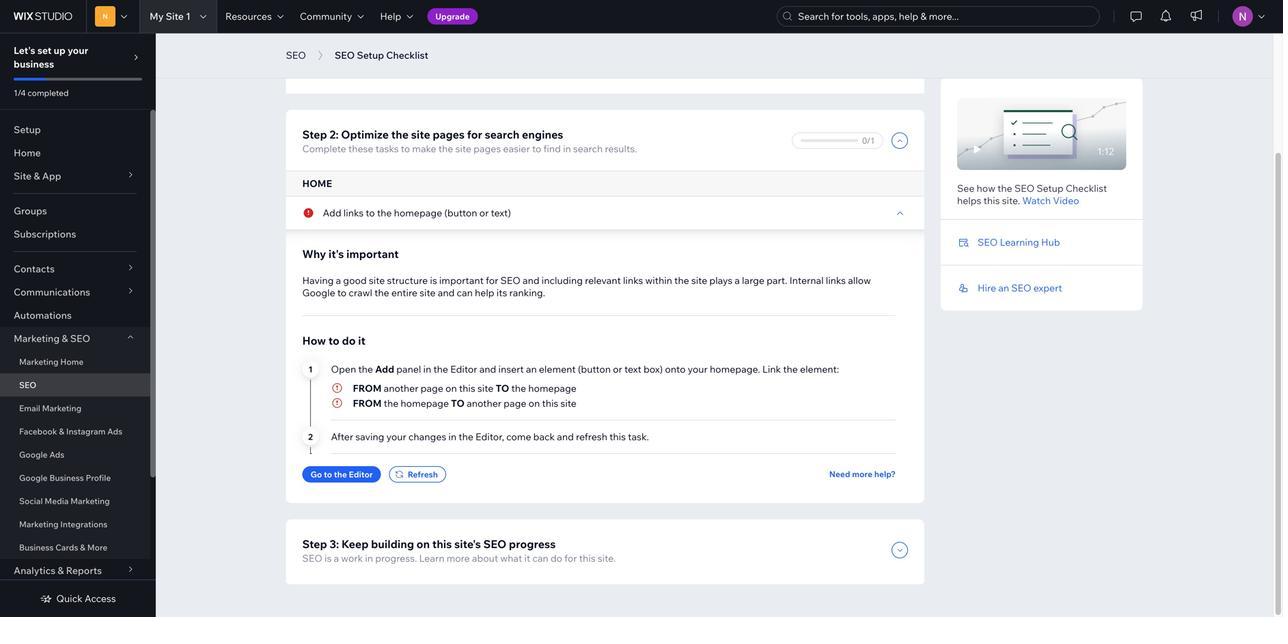 Task type: vqa. For each thing, say whether or not it's contained in the screenshot.
the top search
yes



Task type: describe. For each thing, give the bounding box(es) containing it.
the inside step 1: get the homepage ready for google search help get this site found online by completing these essential tasks.
[[362, 51, 380, 64]]

add links to the homepage (button or text) button
[[323, 207, 511, 219]]

0 vertical spatial business
[[49, 473, 84, 484]]

seo inside see how the seo setup checklist helps this site.
[[1015, 183, 1035, 194]]

the right "within"
[[675, 275, 690, 287]]

n button
[[86, 0, 139, 33]]

and right back
[[557, 431, 574, 443]]

the right the "open"
[[358, 364, 373, 376]]

0 horizontal spatial search
[[485, 128, 520, 141]]

these inside step 2: optimize the site pages for search engines complete these tasks to make the site pages easier to find in search results.
[[349, 143, 374, 155]]

0 vertical spatial page
[[421, 383, 444, 395]]

site right entire
[[420, 287, 436, 299]]

marketing integrations
[[19, 520, 108, 530]]

open
[[331, 364, 356, 376]]

refresh button
[[389, 467, 446, 483]]

1 horizontal spatial links
[[623, 275, 643, 287]]

1/4
[[14, 88, 26, 98]]

1 vertical spatial page
[[504, 398, 527, 410]]

up
[[54, 44, 66, 56]]

subscriptions link
[[0, 223, 150, 246]]

site right make
[[456, 143, 472, 155]]

home inside "link"
[[14, 147, 41, 159]]

find
[[544, 143, 561, 155]]

step for step 3: keep building on this site's seo progress
[[302, 538, 327, 552]]

0 horizontal spatial it
[[358, 334, 366, 348]]

help
[[475, 287, 495, 299]]

0 vertical spatial site
[[166, 10, 184, 22]]

sidebar element
[[0, 33, 156, 618]]

step 1: get the homepage ready for google search heading
[[302, 49, 598, 66]]

ads inside "link"
[[107, 427, 122, 437]]

1 horizontal spatial to
[[496, 383, 509, 395]]

the right link
[[784, 364, 798, 376]]

google up social
[[19, 473, 48, 484]]

1 horizontal spatial 1
[[309, 365, 313, 375]]

expert
[[1034, 282, 1063, 294]]

refresh
[[576, 431, 608, 443]]

help button
[[372, 0, 421, 33]]

email marketing
[[19, 404, 81, 414]]

communications button
[[0, 281, 150, 304]]

site & app
[[14, 170, 61, 182]]

crawl
[[349, 287, 373, 299]]

seo link
[[0, 374, 150, 397]]

step 2: optimize the site pages for search engines complete these tasks to make the site pages easier to find in search results.
[[302, 128, 637, 155]]

to inside dropdown button
[[366, 207, 375, 219]]

& for seo
[[62, 333, 68, 345]]

the down panel
[[384, 398, 399, 410]]

for inside having a good site structure is important for seo and including relevant links within the site plays a large part. internal links allow google to crawl the entire site and can help its ranking.
[[486, 275, 499, 287]]

site up crawl
[[369, 275, 385, 287]]

back
[[534, 431, 555, 443]]

seo button
[[279, 45, 313, 66]]

site. inside the step 3: keep building on this site's seo progress seo is a work in progress. learn more about what it can do for this site.
[[598, 553, 616, 565]]

allow
[[848, 275, 871, 287]]

important inside having a good site structure is important for seo and including relevant links within the site plays a large part. internal links allow google to crawl the entire site and can help its ranking.
[[439, 275, 484, 287]]

on inside the step 3: keep building on this site's seo progress seo is a work in progress. learn more about what it can do for this site.
[[417, 538, 430, 552]]

a left good
[[336, 275, 341, 287]]

progress.
[[375, 553, 417, 565]]

text
[[625, 364, 642, 376]]

1 horizontal spatial on
[[446, 383, 457, 395]]

online
[[408, 66, 435, 78]]

1 horizontal spatial an
[[999, 282, 1010, 294]]

my site 1
[[150, 10, 191, 22]]

google ads
[[19, 450, 64, 460]]

site down element
[[561, 398, 577, 410]]

element
[[539, 364, 576, 376]]

editor,
[[476, 431, 504, 443]]

to inside having a good site structure is important for seo and including relevant links within the site plays a large part. internal links allow google to crawl the entire site and can help its ranking.
[[338, 287, 347, 299]]

2 horizontal spatial links
[[826, 275, 846, 287]]

homepage down element
[[529, 383, 577, 395]]

the up from another page on this site to the homepage
[[434, 364, 448, 376]]

help?
[[875, 470, 896, 480]]

learning
[[1000, 237, 1040, 248]]

marketing & seo
[[14, 333, 90, 345]]

in inside the step 3: keep building on this site's seo progress seo is a work in progress. learn more about what it can do for this site.
[[365, 553, 373, 565]]

3:
[[330, 538, 339, 552]]

the inside button
[[334, 470, 347, 480]]

seo left work
[[302, 553, 323, 565]]

can inside the step 3: keep building on this site's seo progress seo is a work in progress. learn more about what it can do for this site.
[[533, 553, 549, 565]]

watch video link
[[1023, 195, 1080, 207]]

1 horizontal spatial (button
[[578, 364, 611, 376]]

step for step 2: optimize the site pages for search engines
[[302, 128, 327, 141]]

to right tasks
[[401, 143, 410, 155]]

2 vertical spatial your
[[387, 431, 407, 443]]

internal
[[790, 275, 824, 287]]

seo left expert
[[1012, 282, 1032, 294]]

hire
[[978, 282, 997, 294]]

2:
[[330, 128, 339, 141]]

within
[[646, 275, 673, 287]]

groups
[[14, 205, 47, 217]]

the up tasks
[[391, 128, 409, 141]]

see
[[958, 183, 975, 194]]

0 horizontal spatial important
[[347, 247, 399, 261]]

(button inside dropdown button
[[445, 207, 477, 219]]

setup inside see how the seo setup checklist helps this site.
[[1037, 183, 1064, 194]]

go to the editor button
[[302, 467, 381, 483]]

the right make
[[439, 143, 453, 155]]

search
[[531, 51, 568, 64]]

social
[[19, 497, 43, 507]]

1 vertical spatial an
[[526, 364, 537, 376]]

1 vertical spatial to
[[451, 398, 465, 410]]

the left editor,
[[459, 431, 474, 443]]

see how the seo setup checklist helps this site.
[[958, 183, 1108, 207]]

insert
[[499, 364, 524, 376]]

completing
[[450, 66, 501, 78]]

about
[[472, 553, 498, 565]]

this inside see how the seo setup checklist helps this site.
[[984, 195, 1000, 207]]

marketing up integrations at the left bottom
[[71, 497, 110, 507]]

2 horizontal spatial on
[[529, 398, 540, 410]]

site inside step 1: get the homepage ready for google search help get this site found online by completing these essential tasks.
[[361, 66, 377, 78]]

these inside step 1: get the homepage ready for google search help get this site found online by completing these essential tasks.
[[503, 66, 528, 78]]

link
[[763, 364, 781, 376]]

set
[[37, 44, 52, 56]]

site up make
[[411, 128, 431, 141]]

1 vertical spatial your
[[688, 364, 708, 376]]

refresh
[[408, 470, 438, 480]]

hire an seo expert
[[978, 282, 1063, 294]]

this inside step 1: get the homepage ready for google search help get this site found online by completing these essential tasks.
[[343, 66, 359, 78]]

for inside step 2: optimize the site pages for search engines complete these tasks to make the site pages easier to find in search results.
[[467, 128, 483, 141]]

step 3: keep building on this site's seo progress seo is a work in progress. learn more about what it can do for this site.
[[302, 538, 616, 565]]

more inside the step 3: keep building on this site's seo progress seo is a work in progress. learn more about what it can do for this site.
[[447, 553, 470, 565]]

and up ranking. in the top of the page
[[523, 275, 540, 287]]

integrations
[[60, 520, 108, 530]]

step for step 1: get the homepage ready for google search
[[302, 51, 327, 64]]

seo inside seo button
[[286, 49, 306, 61]]

email
[[19, 404, 40, 414]]

go to the editor
[[311, 470, 373, 480]]

watch video
[[1023, 195, 1080, 207]]

need more help?
[[830, 470, 896, 480]]

help inside button
[[380, 10, 401, 22]]

changes
[[409, 431, 447, 443]]

& for reports
[[58, 565, 64, 577]]

text)
[[491, 207, 511, 219]]

app
[[42, 170, 61, 182]]

marketing & seo button
[[0, 327, 150, 351]]

1 vertical spatial pages
[[474, 143, 501, 155]]

0 horizontal spatial pages
[[433, 128, 465, 141]]

0 vertical spatial do
[[342, 334, 356, 348]]

marketing home link
[[0, 351, 150, 374]]

in right panel
[[423, 364, 431, 376]]

quick
[[56, 593, 82, 605]]

business cards & more link
[[0, 537, 150, 560]]

marketing for integrations
[[19, 520, 59, 530]]

home
[[302, 178, 332, 190]]

upgrade button
[[427, 8, 478, 25]]

keep
[[342, 538, 369, 552]]

seo inside seo link
[[19, 380, 36, 391]]

google inside having a good site structure is important for seo and including relevant links within the site plays a large part. internal links allow google to crawl the entire site and can help its ranking.
[[302, 287, 335, 299]]

1 horizontal spatial home
[[60, 357, 84, 367]]

upgrade
[[436, 11, 470, 22]]

seo left learning
[[978, 237, 998, 248]]

to down engines
[[532, 143, 542, 155]]

marketing integrations link
[[0, 513, 150, 537]]

tasks
[[376, 143, 399, 155]]



Task type: locate. For each thing, give the bounding box(es) containing it.
1 horizontal spatial your
[[387, 431, 407, 443]]

help left 'get'
[[302, 66, 324, 78]]

optimize
[[341, 128, 389, 141]]

checklist up video
[[1066, 183, 1108, 194]]

& inside 'facebook & instagram ads' "link"
[[59, 427, 64, 437]]

add links to the homepage (button or text)
[[323, 207, 511, 219]]

the inside see how the seo setup checklist helps this site.
[[998, 183, 1013, 194]]

panel
[[397, 364, 421, 376]]

from up saving
[[353, 398, 382, 410]]

1 step from the top
[[302, 51, 327, 64]]

why
[[302, 247, 326, 261]]

homepage inside step 1: get the homepage ready for google search help get this site found online by completing these essential tasks.
[[382, 51, 438, 64]]

seo inside having a good site structure is important for seo and including relevant links within the site plays a large part. internal links allow google to crawl the entire site and can help its ranking.
[[501, 275, 521, 287]]

its
[[497, 287, 507, 299]]

0 horizontal spatial to
[[451, 398, 465, 410]]

links left 'allow'
[[826, 275, 846, 287]]

0 vertical spatial is
[[430, 275, 437, 287]]

from for another page on this site
[[353, 383, 382, 395]]

more right need
[[853, 470, 873, 480]]

having
[[302, 275, 334, 287]]

it inside the step 3: keep building on this site's seo progress seo is a work in progress. learn more about what it can do for this site.
[[525, 553, 531, 565]]

0 horizontal spatial your
[[68, 44, 88, 56]]

1 vertical spatial step
[[302, 128, 327, 141]]

results.
[[605, 143, 637, 155]]

progress
[[509, 538, 556, 552]]

your right saving
[[387, 431, 407, 443]]

seo learning hub
[[978, 237, 1061, 248]]

editor up from another page on this site to the homepage
[[451, 364, 478, 376]]

business cards & more
[[19, 543, 108, 553]]

n
[[103, 12, 108, 21]]

1 vertical spatial ads
[[49, 450, 64, 460]]

1 horizontal spatial more
[[853, 470, 873, 480]]

for inside step 1: get the homepage ready for google search help get this site found online by completing these essential tasks.
[[473, 51, 488, 64]]

marketing for &
[[14, 333, 60, 345]]

pages left the easier
[[474, 143, 501, 155]]

0 vertical spatial step
[[302, 51, 327, 64]]

site.
[[1003, 195, 1021, 207], [598, 553, 616, 565]]

google inside step 1: get the homepage ready for google search help get this site found online by completing these essential tasks.
[[490, 51, 529, 64]]

1 horizontal spatial page
[[504, 398, 527, 410]]

learn
[[419, 553, 445, 565]]

0 vertical spatial from
[[353, 383, 382, 395]]

important up the 'help'
[[439, 275, 484, 287]]

1 horizontal spatial these
[[503, 66, 528, 78]]

the inside dropdown button
[[377, 207, 392, 219]]

part.
[[767, 275, 788, 287]]

checklist inside see how the seo setup checklist helps this site.
[[1066, 183, 1108, 194]]

my
[[150, 10, 164, 22]]

1 vertical spatial from
[[353, 398, 382, 410]]

a left 'large'
[[735, 275, 740, 287]]

0 horizontal spatial checklist
[[386, 49, 429, 61]]

it down progress
[[525, 553, 531, 565]]

0 horizontal spatial setup
[[14, 124, 41, 136]]

1 horizontal spatial another
[[467, 398, 502, 410]]

2 vertical spatial on
[[417, 538, 430, 552]]

0 horizontal spatial ads
[[49, 450, 64, 460]]

0 vertical spatial (button
[[445, 207, 477, 219]]

do inside the step 3: keep building on this site's seo progress seo is a work in progress. learn more about what it can do for this site.
[[551, 553, 563, 565]]

do up the "open"
[[342, 334, 356, 348]]

the right crawl
[[375, 287, 389, 299]]

marketing down marketing & seo
[[19, 357, 59, 367]]

go
[[311, 470, 322, 480]]

step 3: keep building on this site's seo progress heading
[[302, 537, 616, 553]]

seo inside seo setup checklist button
[[335, 49, 355, 61]]

google down facebook at the bottom left
[[19, 450, 48, 460]]

0 vertical spatial checklist
[[386, 49, 429, 61]]

checklist
[[386, 49, 429, 61], [1066, 183, 1108, 194]]

ranking.
[[510, 287, 546, 299]]

to down insert
[[496, 383, 509, 395]]

0 horizontal spatial more
[[447, 553, 470, 565]]

the right how on the right of the page
[[998, 183, 1013, 194]]

another
[[384, 383, 419, 395], [467, 398, 502, 410]]

is inside the step 3: keep building on this site's seo progress seo is a work in progress. learn more about what it can do for this site.
[[325, 553, 332, 565]]

1 vertical spatial site.
[[598, 553, 616, 565]]

0 horizontal spatial or
[[480, 207, 489, 219]]

homepage inside add links to the homepage (button or text) dropdown button
[[394, 207, 442, 219]]

your right up
[[68, 44, 88, 56]]

another down from another page on this site to the homepage
[[467, 398, 502, 410]]

1 vertical spatial business
[[19, 543, 54, 553]]

1 down how
[[309, 365, 313, 375]]

0 horizontal spatial site.
[[598, 553, 616, 565]]

your right onto
[[688, 364, 708, 376]]

a inside the step 3: keep building on this site's seo progress seo is a work in progress. learn more about what it can do for this site.
[[334, 553, 339, 565]]

1:12 button
[[958, 98, 1127, 170]]

1 vertical spatial add
[[375, 364, 394, 376]]

seo setup checklist button
[[328, 45, 435, 66]]

0 vertical spatial important
[[347, 247, 399, 261]]

from down the "open"
[[353, 383, 382, 395]]

and left the 'help'
[[438, 287, 455, 299]]

building
[[371, 538, 414, 552]]

a down 3:
[[334, 553, 339, 565]]

can left the 'help'
[[457, 287, 473, 299]]

0 vertical spatial can
[[457, 287, 473, 299]]

entire
[[392, 287, 418, 299]]

these down optimize
[[349, 143, 374, 155]]

step up complete
[[302, 128, 327, 141]]

from the homepage to another page on this site
[[353, 398, 577, 410]]

seo up 'get'
[[335, 49, 355, 61]]

0 vertical spatial editor
[[451, 364, 478, 376]]

including
[[542, 275, 583, 287]]

1:12
[[1098, 146, 1115, 158]]

& inside the business cards & more link
[[80, 543, 85, 553]]

profile
[[86, 473, 111, 484]]

reports
[[66, 565, 102, 577]]

can inside having a good site structure is important for seo and including relevant links within the site plays a large part. internal links allow google to crawl the entire site and can help its ranking.
[[457, 287, 473, 299]]

1 vertical spatial search
[[573, 143, 603, 155]]

help inside step 1: get the homepage ready for google search help get this site found online by completing these essential tasks.
[[302, 66, 324, 78]]

2 vertical spatial setup
[[1037, 183, 1064, 194]]

your
[[68, 44, 88, 56], [688, 364, 708, 376], [387, 431, 407, 443]]

3 step from the top
[[302, 538, 327, 552]]

search up the easier
[[485, 128, 520, 141]]

homepage up online
[[382, 51, 438, 64]]

0 vertical spatial help
[[380, 10, 401, 22]]

business up social media marketing
[[49, 473, 84, 484]]

seo down automations link
[[70, 333, 90, 345]]

& for instagram
[[59, 427, 64, 437]]

resources
[[226, 10, 272, 22]]

contacts button
[[0, 258, 150, 281]]

1 horizontal spatial add
[[375, 364, 394, 376]]

an
[[999, 282, 1010, 294], [526, 364, 537, 376]]

page
[[421, 383, 444, 395], [504, 398, 527, 410]]

(button right element
[[578, 364, 611, 376]]

0 horizontal spatial page
[[421, 383, 444, 395]]

and left insert
[[480, 364, 496, 376]]

google business profile
[[19, 473, 111, 484]]

homepage down make
[[394, 207, 442, 219]]

& inside site & app dropdown button
[[34, 170, 40, 182]]

0 vertical spatial more
[[853, 470, 873, 480]]

relevant
[[585, 275, 621, 287]]

1 vertical spatial help
[[302, 66, 324, 78]]

essential
[[530, 66, 570, 78]]

0 horizontal spatial do
[[342, 334, 356, 348]]

1 horizontal spatial site
[[166, 10, 184, 22]]

1 horizontal spatial ads
[[107, 427, 122, 437]]

0 horizontal spatial on
[[417, 538, 430, 552]]

on up from the homepage to another page on this site
[[446, 383, 457, 395]]

0 vertical spatial setup
[[357, 49, 384, 61]]

step inside the step 3: keep building on this site's seo progress seo is a work in progress. learn more about what it can do for this site.
[[302, 538, 327, 552]]

complete
[[302, 143, 346, 155]]

ads up google business profile
[[49, 450, 64, 460]]

links up why it's important
[[344, 207, 364, 219]]

media
[[45, 497, 69, 507]]

1 vertical spatial site
[[14, 170, 32, 182]]

site. inside see how the seo setup checklist helps this site.
[[1003, 195, 1021, 207]]

get
[[341, 51, 360, 64]]

0 horizontal spatial 1
[[186, 10, 191, 22]]

do down progress
[[551, 553, 563, 565]]

links left "within"
[[623, 275, 643, 287]]

marketing inside "dropdown button"
[[14, 333, 60, 345]]

facebook & instagram ads
[[19, 427, 122, 437]]

1 vertical spatial checklist
[[1066, 183, 1108, 194]]

& left more
[[80, 543, 85, 553]]

0 vertical spatial 1
[[186, 10, 191, 22]]

2 step from the top
[[302, 128, 327, 141]]

hire an seo expert link
[[978, 282, 1063, 294]]

step inside step 2: optimize the site pages for search engines complete these tasks to make the site pages easier to find in search results.
[[302, 128, 327, 141]]

site down seo setup checklist
[[361, 66, 377, 78]]

1 horizontal spatial checklist
[[1066, 183, 1108, 194]]

0 horizontal spatial editor
[[349, 470, 373, 480]]

& down automations link
[[62, 333, 68, 345]]

the down insert
[[512, 383, 526, 395]]

in right work
[[365, 553, 373, 565]]

seo left 1:
[[286, 49, 306, 61]]

2 horizontal spatial your
[[688, 364, 708, 376]]

2
[[308, 432, 313, 443]]

how
[[977, 183, 996, 194]]

how to do it
[[302, 334, 366, 348]]

this
[[343, 66, 359, 78], [984, 195, 1000, 207], [459, 383, 476, 395], [542, 398, 559, 410], [610, 431, 626, 443], [433, 538, 452, 552], [579, 553, 596, 565]]

the right go
[[334, 470, 347, 480]]

0 vertical spatial these
[[503, 66, 528, 78]]

site left 'plays'
[[692, 275, 708, 287]]

page up come at bottom left
[[504, 398, 527, 410]]

quick access button
[[40, 593, 116, 606]]

1:
[[330, 51, 338, 64]]

is inside having a good site structure is important for seo and including relevant links within the site plays a large part. internal links allow google to crawl the entire site and can help its ranking.
[[430, 275, 437, 287]]

0 vertical spatial another
[[384, 383, 419, 395]]

& left the app
[[34, 170, 40, 182]]

& for app
[[34, 170, 40, 182]]

marketing for home
[[19, 357, 59, 367]]

site
[[361, 66, 377, 78], [411, 128, 431, 141], [456, 143, 472, 155], [369, 275, 385, 287], [692, 275, 708, 287], [420, 287, 436, 299], [478, 383, 494, 395], [561, 398, 577, 410]]

these
[[503, 66, 528, 78], [349, 143, 374, 155]]

to down good
[[338, 287, 347, 299]]

1 horizontal spatial search
[[573, 143, 603, 155]]

search
[[485, 128, 520, 141], [573, 143, 603, 155]]

google ads link
[[0, 444, 150, 467]]

(button left text)
[[445, 207, 477, 219]]

by
[[437, 66, 448, 78]]

seo setup checklist
[[335, 49, 429, 61]]

from for the homepage
[[353, 398, 382, 410]]

editor down saving
[[349, 470, 373, 480]]

0 vertical spatial pages
[[433, 128, 465, 141]]

0/1
[[863, 136, 875, 146]]

in right changes
[[449, 431, 457, 443]]

1 horizontal spatial editor
[[451, 364, 478, 376]]

1 vertical spatial important
[[439, 275, 484, 287]]

1 vertical spatial setup
[[14, 124, 41, 136]]

1 vertical spatial 1
[[309, 365, 313, 375]]

0 vertical spatial home
[[14, 147, 41, 159]]

seo up its
[[501, 275, 521, 287]]

found
[[380, 66, 406, 78]]

2 from from the top
[[353, 398, 382, 410]]

is down 3:
[[325, 553, 332, 565]]

step inside step 1: get the homepage ready for google search help get this site found online by completing these essential tasks.
[[302, 51, 327, 64]]

add left panel
[[375, 364, 394, 376]]

quick access
[[56, 593, 116, 605]]

& inside marketing & seo "dropdown button"
[[62, 333, 68, 345]]

for right what
[[565, 553, 577, 565]]

facebook
[[19, 427, 57, 437]]

to right how
[[329, 334, 340, 348]]

1 vertical spatial on
[[529, 398, 540, 410]]

0 vertical spatial on
[[446, 383, 457, 395]]

& inside analytics & reports popup button
[[58, 565, 64, 577]]

1 horizontal spatial site.
[[1003, 195, 1021, 207]]

0 horizontal spatial home
[[14, 147, 41, 159]]

seo inside marketing & seo "dropdown button"
[[70, 333, 90, 345]]

how
[[302, 334, 326, 348]]

1 vertical spatial it
[[525, 553, 531, 565]]

another down panel
[[384, 383, 419, 395]]

editor inside button
[[349, 470, 373, 480]]

from
[[353, 383, 382, 395], [353, 398, 382, 410]]

homepage up changes
[[401, 398, 449, 410]]

setup inside sidebar element
[[14, 124, 41, 136]]

tasks.
[[572, 66, 598, 78]]

or left text)
[[480, 207, 489, 219]]

editor
[[451, 364, 478, 376], [349, 470, 373, 480]]

add down home
[[323, 207, 342, 219]]

0 horizontal spatial an
[[526, 364, 537, 376]]

the
[[362, 51, 380, 64], [391, 128, 409, 141], [439, 143, 453, 155], [998, 183, 1013, 194], [377, 207, 392, 219], [675, 275, 690, 287], [375, 287, 389, 299], [358, 364, 373, 376], [434, 364, 448, 376], [784, 364, 798, 376], [512, 383, 526, 395], [384, 398, 399, 410], [459, 431, 474, 443], [334, 470, 347, 480]]

0 vertical spatial add
[[323, 207, 342, 219]]

seo up 'about'
[[484, 538, 507, 552]]

1 horizontal spatial do
[[551, 553, 563, 565]]

setup link
[[0, 118, 150, 141]]

1 vertical spatial do
[[551, 553, 563, 565]]

business
[[14, 58, 54, 70]]

Search for tools, apps, help & more... field
[[794, 7, 1096, 26]]

0 horizontal spatial site
[[14, 170, 32, 182]]

1 vertical spatial more
[[447, 553, 470, 565]]

0 vertical spatial an
[[999, 282, 1010, 294]]

1 horizontal spatial it
[[525, 553, 531, 565]]

email marketing link
[[0, 397, 150, 420]]

setup down 1/4
[[14, 124, 41, 136]]

1 from from the top
[[353, 383, 382, 395]]

step 2: optimize the site pages for search engines heading
[[302, 126, 637, 143]]

0 vertical spatial ads
[[107, 427, 122, 437]]

is right structure
[[430, 275, 437, 287]]

1 vertical spatial or
[[613, 364, 623, 376]]

1 right my at the top
[[186, 10, 191, 22]]

marketing down social
[[19, 520, 59, 530]]

1 horizontal spatial can
[[533, 553, 549, 565]]

for up completing
[[473, 51, 488, 64]]

in right find on the top of the page
[[563, 143, 571, 155]]

1 horizontal spatial help
[[380, 10, 401, 22]]

to up why it's important
[[366, 207, 375, 219]]

0 horizontal spatial is
[[325, 553, 332, 565]]

home link
[[0, 141, 150, 165]]

instagram
[[66, 427, 106, 437]]

plays
[[710, 275, 733, 287]]

home down marketing & seo "dropdown button"
[[60, 357, 84, 367]]

marketing up facebook & instagram ads
[[42, 404, 81, 414]]

seo up watch
[[1015, 183, 1035, 194]]

setup up the watch video at the top right
[[1037, 183, 1064, 194]]

2 vertical spatial step
[[302, 538, 327, 552]]

it's
[[329, 247, 344, 261]]

after
[[331, 431, 353, 443]]

site up from the homepage to another page on this site
[[478, 383, 494, 395]]

0 horizontal spatial another
[[384, 383, 419, 395]]

0 horizontal spatial these
[[349, 143, 374, 155]]

0 vertical spatial your
[[68, 44, 88, 56]]

your inside let's set up your business
[[68, 44, 88, 56]]

links inside dropdown button
[[344, 207, 364, 219]]

1 horizontal spatial important
[[439, 275, 484, 287]]

1 vertical spatial is
[[325, 553, 332, 565]]

to inside button
[[324, 470, 332, 480]]

marketing down automations
[[14, 333, 60, 345]]

more
[[87, 543, 108, 553]]

ready
[[440, 51, 470, 64]]

site right my at the top
[[166, 10, 184, 22]]

get
[[326, 66, 341, 78]]

help
[[380, 10, 401, 22], [302, 66, 324, 78]]

0 vertical spatial site.
[[1003, 195, 1021, 207]]

in inside step 2: optimize the site pages for search engines complete these tasks to make the site pages easier to find in search results.
[[563, 143, 571, 155]]

saving
[[356, 431, 384, 443]]

for inside the step 3: keep building on this site's seo progress seo is a work in progress. learn more about what it can do for this site.
[[565, 553, 577, 565]]

setup inside button
[[357, 49, 384, 61]]

let's
[[14, 44, 35, 56]]

step left 1:
[[302, 51, 327, 64]]

0 horizontal spatial links
[[344, 207, 364, 219]]

1/4 completed
[[14, 88, 69, 98]]

0 horizontal spatial (button
[[445, 207, 477, 219]]

or inside dropdown button
[[480, 207, 489, 219]]

site's
[[455, 538, 481, 552]]

google
[[490, 51, 529, 64], [302, 287, 335, 299], [19, 450, 48, 460], [19, 473, 48, 484]]

analytics
[[14, 565, 55, 577]]

1 horizontal spatial or
[[613, 364, 623, 376]]

seo
[[286, 49, 306, 61], [335, 49, 355, 61], [1015, 183, 1035, 194], [978, 237, 998, 248], [501, 275, 521, 287], [1012, 282, 1032, 294], [70, 333, 90, 345], [19, 380, 36, 391], [484, 538, 507, 552], [302, 553, 323, 565]]

checklist inside button
[[386, 49, 429, 61]]

pages up make
[[433, 128, 465, 141]]

page down panel
[[421, 383, 444, 395]]

0 horizontal spatial can
[[457, 287, 473, 299]]

home up site & app on the left top
[[14, 147, 41, 159]]

completed
[[28, 88, 69, 98]]

these left essential
[[503, 66, 528, 78]]

add inside add links to the homepage (button or text) dropdown button
[[323, 207, 342, 219]]

community
[[300, 10, 352, 22]]

site inside site & app dropdown button
[[14, 170, 32, 182]]



